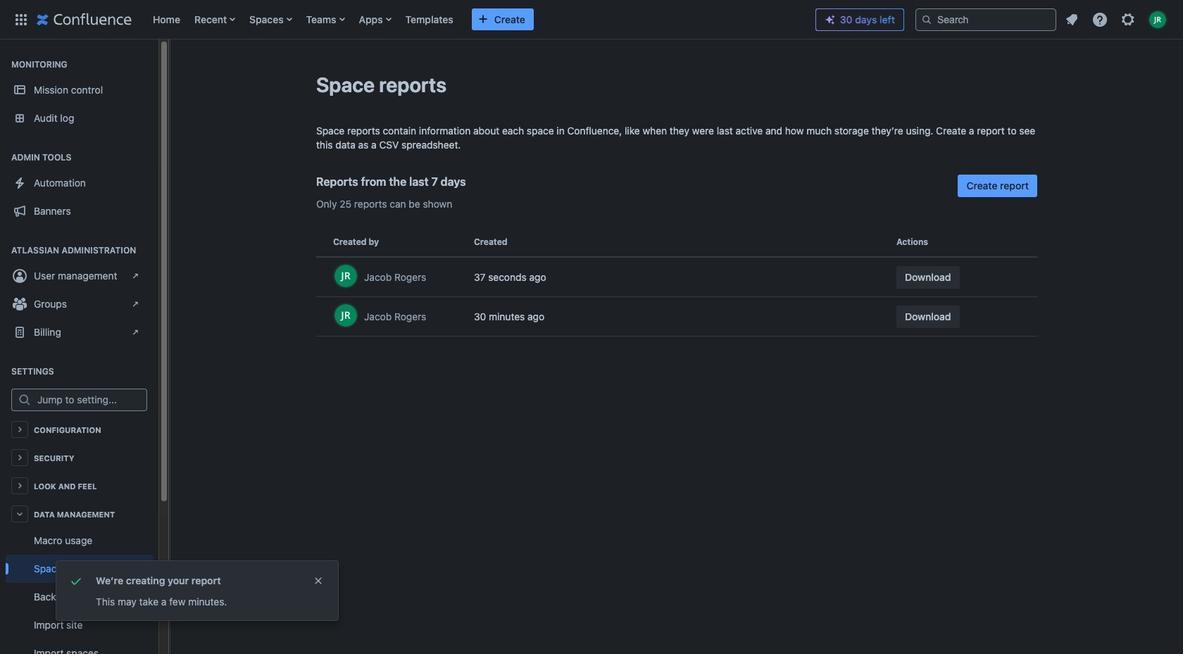 Task type: locate. For each thing, give the bounding box(es) containing it.
Settings Search field
[[33, 390, 147, 410]]

alert
[[56, 561, 338, 621]]

banner
[[0, 0, 1183, 39]]

region
[[6, 527, 153, 654]]

list
[[146, 0, 816, 39], [1059, 7, 1175, 32]]

Search field
[[916, 8, 1057, 31]]

settings icon image
[[1120, 11, 1137, 28]]

3 row from the top
[[316, 297, 1038, 337]]

list for premium icon
[[1059, 7, 1175, 32]]

row group
[[316, 258, 1038, 337]]

0 horizontal spatial list
[[146, 0, 816, 39]]

None search field
[[916, 8, 1057, 31]]

confluence image
[[37, 11, 132, 28], [37, 11, 132, 28]]

list for appswitcher icon on the left top
[[146, 0, 816, 39]]

row
[[316, 228, 1038, 258], [316, 258, 1038, 297], [316, 297, 1038, 337]]

1 horizontal spatial list
[[1059, 7, 1175, 32]]



Task type: describe. For each thing, give the bounding box(es) containing it.
success image
[[68, 573, 85, 590]]

notification icon image
[[1064, 11, 1081, 28]]

premium icon image
[[825, 14, 836, 25]]

advanced usage tree grid
[[316, 228, 1038, 337]]

appswitcher icon image
[[13, 11, 30, 28]]

1 row from the top
[[316, 228, 1038, 258]]

collapse sidebar image
[[154, 35, 185, 86]]

search image
[[921, 14, 933, 25]]

help icon image
[[1092, 11, 1109, 28]]

global element
[[8, 0, 816, 39]]

dismiss image
[[313, 576, 324, 587]]

2 row from the top
[[316, 258, 1038, 297]]



Task type: vqa. For each thing, say whether or not it's contained in the screenshot.
Advanced Usage 'tree grid'
yes



